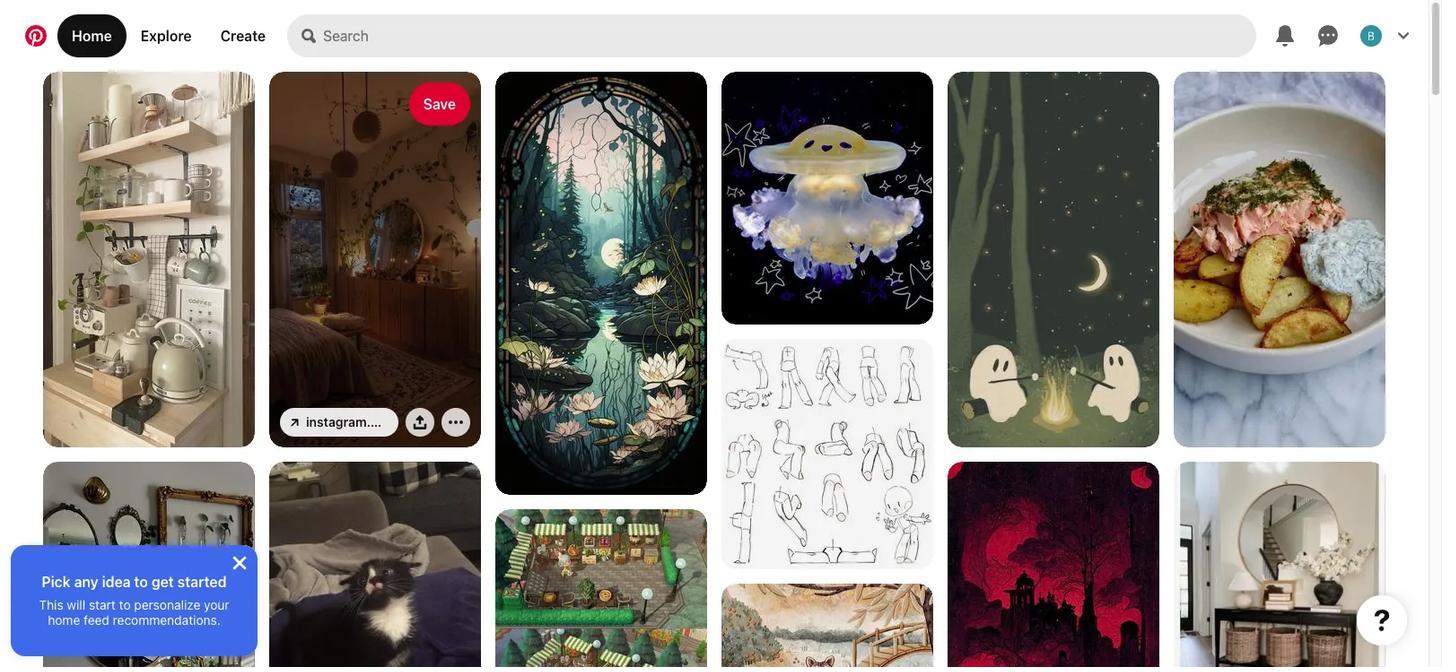 Task type: locate. For each thing, give the bounding box(es) containing it.
1 horizontal spatial to
[[134, 575, 148, 591]]

this contains an image of: gold antique wall mirror image
[[43, 462, 255, 668]]

any
[[74, 575, 98, 591]]

to
[[134, 575, 148, 591], [119, 598, 131, 613]]

save button
[[409, 83, 470, 126]]

this contains an image of: image
[[269, 72, 481, 448], [496, 72, 707, 496], [948, 72, 1160, 448], [722, 339, 934, 570], [1174, 462, 1386, 668], [496, 510, 707, 668], [722, 584, 934, 668]]

pick any idea to get started this will start to personalize your home feed recommendations.
[[39, 575, 229, 628]]

this contains an image of: tarot dark red image
[[948, 462, 1160, 668]]

to right start
[[119, 598, 131, 613]]

will
[[67, 598, 85, 613]]

your
[[204, 598, 229, 613]]

to left get
[[134, 575, 148, 591]]

home
[[48, 613, 80, 628]]

1 vertical spatial to
[[119, 598, 131, 613]]

this contains an image of: airplane ears are my favorite image
[[269, 462, 481, 668]]

start
[[89, 598, 116, 613]]

this contains an image of: coffee bar image
[[43, 72, 255, 448]]

link image
[[291, 419, 299, 427]]

save
[[423, 96, 456, 112]]

explore
[[141, 28, 192, 44]]

0 horizontal spatial to
[[119, 598, 131, 613]]



Task type: describe. For each thing, give the bounding box(es) containing it.
this
[[39, 598, 63, 613]]

create link
[[206, 14, 280, 57]]

search icon image
[[302, 29, 316, 43]]

this contains an image of: dill salmon with potato wedges and a creamy pickle and dill sauce image
[[1174, 72, 1386, 448]]

started
[[177, 575, 227, 591]]

get
[[152, 575, 174, 591]]

cute jellyfish image
[[722, 72, 934, 325]]

feed
[[84, 613, 109, 628]]

Search text field
[[323, 14, 1257, 57]]

pick
[[42, 575, 71, 591]]

personalize
[[134, 598, 200, 613]]

0 vertical spatial to
[[134, 575, 148, 591]]

idea
[[102, 575, 131, 591]]

save list
[[0, 72, 1429, 668]]

explore link
[[126, 14, 206, 57]]

create
[[220, 28, 266, 44]]

recommendations.
[[113, 613, 221, 628]]

home
[[72, 28, 112, 44]]

home link
[[57, 14, 126, 57]]

brad klo image
[[1361, 25, 1382, 47]]



Task type: vqa. For each thing, say whether or not it's contained in the screenshot.
5
no



